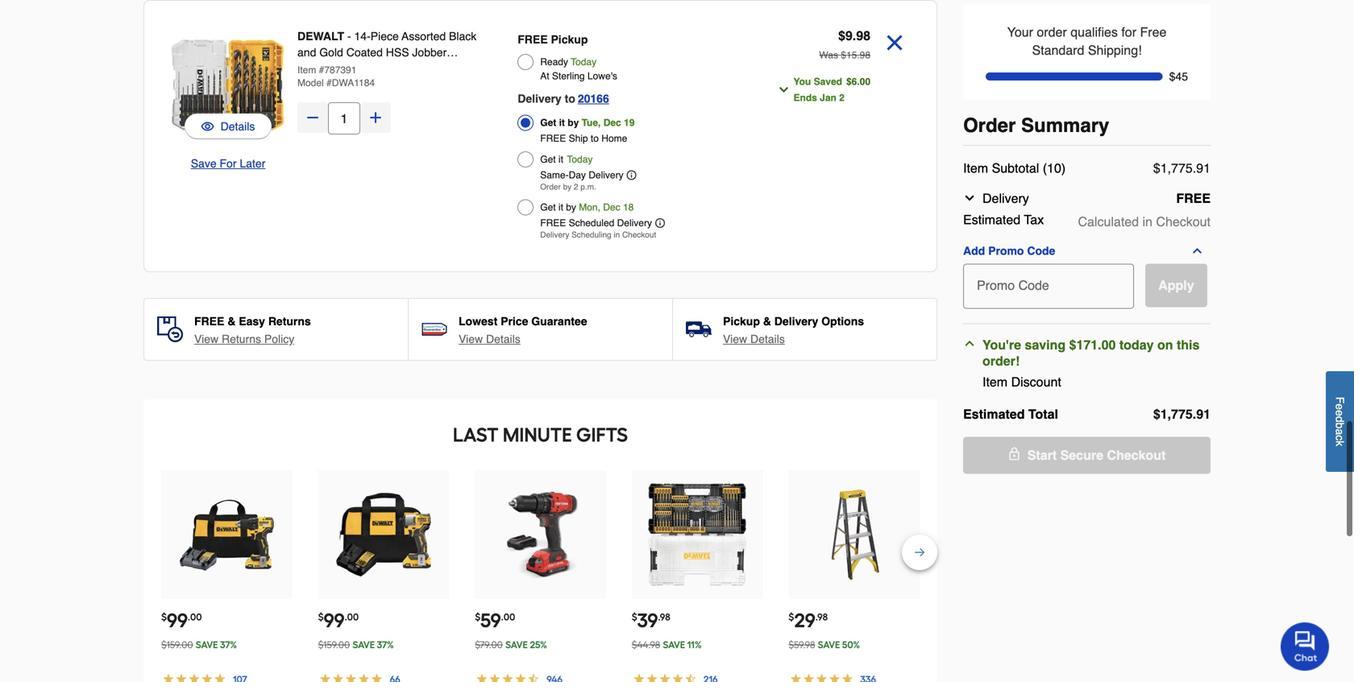 Task type: locate. For each thing, give the bounding box(es) containing it.
order for order by 2 p.m.
[[540, 183, 561, 192]]

$59.98 save 50%
[[789, 640, 860, 651]]

1 vertical spatial chevron down image
[[963, 192, 976, 205]]

0 vertical spatial $ 1,775 . 91
[[1153, 161, 1211, 176]]

by down "day"
[[563, 183, 572, 192]]

1 vertical spatial get
[[540, 154, 556, 165]]

1 vertical spatial estimated
[[963, 407, 1025, 422]]

0 horizontal spatial order
[[540, 183, 561, 192]]

chevron up image
[[1191, 244, 1204, 257], [963, 337, 976, 350]]

delivery down 18
[[617, 218, 652, 229]]

0 vertical spatial 2
[[839, 92, 845, 104]]

view
[[194, 333, 218, 346], [459, 333, 483, 346], [723, 333, 747, 346]]

.00 for craftsman v20 20-volt max 1/2-in cordless drill (1-battery included, charger included) image
[[501, 612, 515, 623]]

1 horizontal spatial 2
[[839, 92, 845, 104]]

item up model
[[297, 64, 316, 76]]

0 horizontal spatial &
[[227, 315, 236, 328]]

1 view details link from the left
[[459, 331, 520, 347]]

1,775 up calculated in checkout
[[1160, 161, 1193, 176]]

91 for item subtotal (10)
[[1196, 161, 1211, 176]]

2 $ 1,775 . 91 from the top
[[1153, 407, 1211, 422]]

91 for estimated total
[[1196, 407, 1211, 422]]

total
[[1028, 407, 1058, 422]]

2 1,775 from the top
[[1160, 407, 1193, 422]]

was
[[819, 50, 838, 61]]

29
[[794, 609, 815, 633]]

calculated in checkout
[[1078, 214, 1211, 229]]

f e e d b a c k
[[1333, 397, 1346, 447]]

0 horizontal spatial .98
[[658, 612, 670, 623]]

1 horizontal spatial order
[[963, 114, 1016, 136]]

1 $ 1,775 . 91 from the top
[[1153, 161, 1211, 176]]

get down order by 2 p.m.
[[540, 202, 556, 213]]

chevron up image left you're
[[963, 337, 976, 350]]

2
[[839, 92, 845, 104], [574, 183, 578, 192]]

3 view from the left
[[723, 333, 747, 346]]

2 down "day"
[[574, 183, 578, 192]]

1 horizontal spatial chevron down image
[[963, 192, 976, 205]]

. up 6
[[857, 50, 860, 61]]

1 horizontal spatial 37%
[[377, 640, 394, 651]]

0 vertical spatial chevron down image
[[777, 83, 790, 96]]

lowest
[[459, 315, 497, 328]]

estimated for estimated total
[[963, 407, 1025, 422]]

jobber
[[412, 46, 447, 59]]

view for free & easy returns view returns policy
[[194, 333, 218, 346]]

chevron down image left you
[[777, 83, 790, 96]]

checkout inside button
[[1107, 448, 1166, 463]]

37% for the dewalt 20-volt max brushless drill (1-battery included, charger included and soft bag included) image
[[220, 640, 237, 651]]

estimated total
[[963, 407, 1058, 422]]

item subtotal (10)
[[963, 161, 1066, 176]]

0 horizontal spatial 37%
[[220, 640, 237, 651]]

$ inside you saved $ 6 .00 ends jan 2
[[846, 76, 852, 87]]

$ 99 .00
[[161, 609, 202, 633], [318, 609, 359, 633]]

gold
[[319, 46, 343, 59]]

1 save from the left
[[196, 640, 218, 651]]

0 horizontal spatial view
[[194, 333, 218, 346]]

view returns policy link
[[194, 331, 294, 347]]

1 horizontal spatial in
[[1142, 214, 1152, 229]]

1 horizontal spatial $159.00 save 37%
[[318, 640, 394, 651]]

98 right 9 in the right top of the page
[[856, 28, 870, 43]]

1 vertical spatial to
[[591, 133, 599, 144]]

2 inside you saved $ 6 .00 ends jan 2
[[839, 92, 845, 104]]

werner fs200 4-ft fiberglass type 2- 225-lb load capacity step ladder image
[[802, 483, 906, 588]]

details button
[[185, 114, 272, 139], [201, 118, 255, 135]]

delivery left scheduling
[[540, 231, 569, 240]]

chevron up image down calculated in checkout
[[1191, 244, 1204, 257]]

4 save from the left
[[663, 640, 685, 651]]

set
[[403, 62, 419, 75]]

estimated down item discount
[[963, 407, 1025, 422]]

.98 inside $ 29 .98
[[815, 612, 828, 623]]

order for order summary
[[963, 114, 1016, 136]]

by for tue, dec 19
[[568, 117, 579, 129]]

$159.00 save 37% for the dewalt 20-volt max brushless drill (1-battery included, charger included and soft bag included) image
[[161, 640, 237, 651]]

to down tue,
[[591, 133, 599, 144]]

1 $159.00 save 37% from the left
[[161, 640, 237, 651]]

0 vertical spatial 91
[[1196, 161, 1211, 176]]

get for get it today
[[540, 154, 556, 165]]

0 vertical spatial chevron up image
[[1191, 244, 1204, 257]]

0 horizontal spatial $159.00
[[161, 640, 193, 651]]

f
[[1333, 397, 1346, 404]]

1 horizontal spatial returns
[[268, 315, 311, 328]]

$ 99 .00 for dewalt 20v max 20-volt max brushless impact driver (1-battery included, charger included and soft bag included) image
[[318, 609, 359, 633]]

1 view from the left
[[194, 333, 218, 346]]

dewalt 20v max 20-volt max brushless impact driver (1-battery included, charger included and soft bag included) image
[[331, 483, 436, 588]]

order up item subtotal (10)
[[963, 114, 1016, 136]]

quickview image
[[201, 118, 214, 135]]

$ inside $ 29 .98
[[789, 612, 794, 623]]

1 horizontal spatial $159.00
[[318, 640, 350, 651]]

order!
[[982, 354, 1020, 369]]

item for item #787391 model #dwa1184
[[297, 64, 316, 76]]

2 inside option group
[[574, 183, 578, 192]]

free pickup
[[518, 33, 588, 46]]

free
[[518, 33, 548, 46], [540, 133, 566, 144], [1176, 191, 1211, 206], [540, 218, 566, 229], [194, 315, 224, 328]]

1 horizontal spatial .98
[[815, 612, 828, 623]]

2 99 from the left
[[324, 609, 345, 633]]

checkout for calculated in checkout
[[1156, 214, 1211, 229]]

free down "get it by mon, dec 18"
[[540, 218, 566, 229]]

$159.00 save 37% for dewalt 20v max 20-volt max brushless impact driver (1-battery included, charger included and soft bag included) image
[[318, 640, 394, 651]]

get it today
[[540, 154, 593, 165]]

1 1,775 from the top
[[1160, 161, 1193, 176]]

estimated for estimated tax
[[963, 212, 1020, 227]]

.
[[853, 28, 856, 43], [857, 50, 860, 61], [1193, 161, 1196, 176], [1193, 407, 1196, 422]]

2 view details link from the left
[[723, 331, 785, 347]]

1 horizontal spatial view
[[459, 333, 483, 346]]

2 $ 99 .00 from the left
[[318, 609, 359, 633]]

2 37% from the left
[[377, 640, 394, 651]]

20166 button
[[578, 89, 609, 108]]

(10)
[[1043, 161, 1066, 176]]

1 $159.00 from the left
[[161, 640, 193, 651]]

1 horizontal spatial view details link
[[723, 331, 785, 347]]

gifts
[[576, 424, 628, 447]]

1 vertical spatial item
[[963, 161, 988, 176]]

1 vertical spatial order
[[540, 183, 561, 192]]

98
[[856, 28, 870, 43], [860, 50, 870, 61]]

secure
[[1060, 448, 1103, 463]]

e up d
[[1333, 404, 1346, 410]]

it for mon, dec 18
[[558, 202, 563, 213]]

order down same-
[[540, 183, 561, 192]]

details
[[221, 120, 255, 133], [486, 333, 520, 346], [750, 333, 785, 346]]

0 vertical spatial 1,775
[[1160, 161, 1193, 176]]

0 vertical spatial order
[[963, 114, 1016, 136]]

2 vertical spatial checkout
[[1107, 448, 1166, 463]]

0 horizontal spatial to
[[565, 92, 575, 105]]

2 91 from the top
[[1196, 407, 1211, 422]]

chevron down image up estimated tax at the top right of the page
[[963, 192, 976, 205]]

0 vertical spatial dec
[[603, 117, 621, 129]]

option group
[[518, 28, 741, 244]]

ship
[[569, 133, 588, 144]]

b
[[1333, 423, 1346, 429]]

checkout right calculated
[[1156, 214, 1211, 229]]

item down order!
[[982, 375, 1008, 390]]

by left mon,
[[566, 202, 576, 213]]

& left options
[[763, 315, 771, 328]]

today up same-day delivery
[[567, 154, 593, 165]]

1 vertical spatial returns
[[222, 333, 261, 346]]

2 e from the top
[[1333, 410, 1346, 417]]

free ship to home
[[540, 133, 627, 144]]

get up same-
[[540, 154, 556, 165]]

save
[[196, 640, 218, 651], [352, 640, 375, 651], [505, 640, 528, 651], [663, 640, 685, 651], [818, 640, 840, 651]]

$ 59 .00
[[475, 609, 515, 633]]

9
[[845, 28, 853, 43]]

0 horizontal spatial pickup
[[551, 33, 588, 46]]

view details link for details
[[459, 331, 520, 347]]

standard
[[1032, 43, 1084, 58]]

delivery to 20166
[[518, 92, 609, 105]]

craftsman v20 20-volt max 1/2-in cordless drill (1-battery included, charger included) image
[[488, 483, 593, 588]]

sterling
[[552, 71, 585, 82]]

2 $159.00 save 37% from the left
[[318, 640, 394, 651]]

59
[[480, 609, 501, 633]]

. up calculated in checkout
[[1193, 161, 1196, 176]]

91 down this
[[1196, 407, 1211, 422]]

1 .98 from the left
[[658, 612, 670, 623]]

1 estimated from the top
[[963, 212, 1020, 227]]

0 vertical spatial checkout
[[1156, 214, 1211, 229]]

checkout for start secure checkout
[[1107, 448, 1166, 463]]

get down "delivery to 20166"
[[540, 117, 556, 129]]

37%
[[220, 640, 237, 651], [377, 640, 394, 651]]

to
[[565, 92, 575, 105], [591, 133, 599, 144]]

free up view returns policy link
[[194, 315, 224, 328]]

checkout down info image
[[622, 231, 656, 240]]

0 horizontal spatial chevron up image
[[963, 337, 976, 350]]

free up ready
[[518, 33, 548, 46]]

1 & from the left
[[227, 315, 236, 328]]

2 vertical spatial by
[[566, 202, 576, 213]]

info image
[[655, 218, 665, 228]]

1 horizontal spatial pickup
[[723, 315, 760, 328]]

secure image
[[1008, 448, 1021, 460]]

$44.98
[[632, 640, 660, 651]]

1 horizontal spatial details
[[486, 333, 520, 346]]

$ 1,775 . 91 up calculated in checkout
[[1153, 161, 1211, 176]]

0 horizontal spatial $ 99 .00
[[161, 609, 202, 633]]

1 horizontal spatial 99
[[324, 609, 345, 633]]

$44.98 save 11%
[[632, 640, 702, 651]]

hss
[[386, 46, 409, 59]]

1 99 from the left
[[167, 609, 188, 633]]

in
[[1142, 214, 1152, 229], [614, 231, 620, 240]]

.00
[[857, 76, 870, 87], [188, 612, 202, 623], [345, 612, 359, 623], [501, 612, 515, 623]]

0 vertical spatial it
[[559, 117, 565, 129]]

.98 up $44.98 save 11%
[[658, 612, 670, 623]]

5 save from the left
[[818, 640, 840, 651]]

you
[[793, 76, 811, 87]]

get
[[540, 117, 556, 129], [540, 154, 556, 165], [540, 202, 556, 213]]

0 horizontal spatial 2
[[574, 183, 578, 192]]

options
[[821, 315, 864, 328]]

remove item image
[[880, 28, 909, 57]]

1 horizontal spatial $ 99 .00
[[318, 609, 359, 633]]

today
[[571, 56, 596, 68], [567, 154, 593, 165]]

0 horizontal spatial details
[[221, 120, 255, 133]]

0 vertical spatial get
[[540, 117, 556, 129]]

for
[[220, 157, 237, 170]]

free for free scheduled delivery
[[540, 218, 566, 229]]

.98 for 39
[[658, 612, 670, 623]]

$ 1,775 . 91 down this
[[1153, 407, 1211, 422]]

$ 99 .00 for the dewalt 20-volt max brushless drill (1-battery included, charger included and soft bag included) image
[[161, 609, 202, 633]]

free for free ship to home
[[540, 133, 566, 144]]

1 dec from the top
[[603, 117, 621, 129]]

save for the dewalt 20-volt max brushless drill (1-battery included, charger included and soft bag included) image
[[196, 640, 218, 651]]

by up ship
[[568, 117, 579, 129]]

& inside free & easy returns view returns policy
[[227, 315, 236, 328]]

returns down easy
[[222, 333, 261, 346]]

98 right 15
[[860, 50, 870, 61]]

d
[[1333, 417, 1346, 423]]

1 horizontal spatial &
[[763, 315, 771, 328]]

0 vertical spatial by
[[568, 117, 579, 129]]

$ 1,775 . 91
[[1153, 161, 1211, 176], [1153, 407, 1211, 422]]

dec up home at the top of page
[[603, 117, 621, 129]]

home
[[601, 133, 627, 144]]

$59.98
[[789, 640, 815, 651]]

view inside pickup & delivery options view details
[[723, 333, 747, 346]]

1 vertical spatial it
[[558, 154, 563, 165]]

it down order by 2 p.m.
[[558, 202, 563, 213]]

dewalt 20-volt max brushless drill (1-battery included, charger included and soft bag included) image
[[174, 483, 279, 588]]

get for get it by tue, dec 19
[[540, 117, 556, 129]]

0 horizontal spatial 99
[[167, 609, 188, 633]]

today up at sterling lowe's
[[571, 56, 596, 68]]

2 estimated from the top
[[963, 407, 1025, 422]]

chevron up image inside you're saving  $171.00  today on this order! "link"
[[963, 337, 976, 350]]

view inside free & easy returns view returns policy
[[194, 333, 218, 346]]

1 vertical spatial checkout
[[622, 231, 656, 240]]

91 up calculated in checkout
[[1196, 161, 1211, 176]]

save for craftsman v20 20-volt max 1/2-in cordless drill (1-battery included, charger included) image
[[505, 640, 528, 651]]

99 for the dewalt 20-volt max brushless drill (1-battery included, charger included and soft bag included) image
[[167, 609, 188, 633]]

delivery up "p.m."
[[589, 170, 623, 181]]

1 vertical spatial 2
[[574, 183, 578, 192]]

1 vertical spatial $ 1,775 . 91
[[1153, 407, 1211, 422]]

.00 for the dewalt 20-volt max brushless drill (1-battery included, charger included and soft bag included) image
[[188, 612, 202, 623]]

2 $159.00 from the left
[[318, 640, 350, 651]]

discount
[[1011, 375, 1061, 390]]

2 dec from the top
[[603, 202, 620, 213]]

2 horizontal spatial details
[[750, 333, 785, 346]]

dec left 18
[[603, 202, 620, 213]]

it up same-
[[558, 154, 563, 165]]

1 91 from the top
[[1196, 161, 1211, 176]]

0 vertical spatial item
[[297, 64, 316, 76]]

$171.00
[[1069, 338, 1116, 352]]

1 vertical spatial today
[[567, 154, 593, 165]]

2 & from the left
[[763, 315, 771, 328]]

18
[[623, 202, 634, 213]]

checkout inside option group
[[622, 231, 656, 240]]

0 horizontal spatial $159.00 save 37%
[[161, 640, 237, 651]]

0 horizontal spatial view details link
[[459, 331, 520, 347]]

estimated up promo
[[963, 212, 1020, 227]]

2 vertical spatial get
[[540, 202, 556, 213]]

checkout right secure
[[1107, 448, 1166, 463]]

2 .98 from the left
[[815, 612, 828, 623]]

returns
[[268, 315, 311, 328], [222, 333, 261, 346]]

get it by tue, dec 19
[[540, 117, 635, 129]]

you're saving  $171.00  today on this order!
[[982, 338, 1200, 369]]

e
[[1333, 404, 1346, 410], [1333, 410, 1346, 417]]

2 vertical spatial it
[[558, 202, 563, 213]]

.98 inside $ 39 .98
[[658, 612, 670, 623]]

2 vertical spatial item
[[982, 375, 1008, 390]]

0 vertical spatial in
[[1142, 214, 1152, 229]]

free up "get it today"
[[540, 133, 566, 144]]

coated
[[346, 46, 383, 59]]

it down "delivery to 20166"
[[559, 117, 565, 129]]

1 vertical spatial pickup
[[723, 315, 760, 328]]

1 vertical spatial chevron up image
[[963, 337, 976, 350]]

free inside free & easy returns view returns policy
[[194, 315, 224, 328]]

pickup inside pickup & delivery options view details
[[723, 315, 760, 328]]

in right calculated
[[1142, 214, 1152, 229]]

91
[[1196, 161, 1211, 176], [1196, 407, 1211, 422]]

1 vertical spatial 1,775
[[1160, 407, 1193, 422]]

3 save from the left
[[505, 640, 528, 651]]

1 vertical spatial dec
[[603, 202, 620, 213]]

6
[[852, 76, 857, 87]]

1,775 for item subtotal (10)
[[1160, 161, 1193, 176]]

1 e from the top
[[1333, 404, 1346, 410]]

e up b
[[1333, 410, 1346, 417]]

$159.00 for the dewalt 20-volt max brushless drill (1-battery included, charger included and soft bag included) image
[[161, 640, 193, 651]]

$159.00
[[161, 640, 193, 651], [318, 640, 350, 651]]

2 save from the left
[[352, 640, 375, 651]]

dec for 19
[[603, 117, 621, 129]]

in down free scheduled delivery
[[614, 231, 620, 240]]

1 get from the top
[[540, 117, 556, 129]]

.00 for dewalt 20v max 20-volt max brushless impact driver (1-battery included, charger included and soft bag included) image
[[345, 612, 359, 623]]

to down sterling
[[565, 92, 575, 105]]

1 $ 99 .00 from the left
[[161, 609, 202, 633]]

.00 inside $ 59 .00
[[501, 612, 515, 623]]

item left subtotal
[[963, 161, 988, 176]]

drill
[[364, 62, 383, 75]]

$ 1,775 . 91 for item subtotal (10)
[[1153, 161, 1211, 176]]

& inside pickup & delivery options view details
[[763, 315, 771, 328]]

None text field
[[970, 264, 1126, 299]]

2 get from the top
[[540, 154, 556, 165]]

2 right jan on the top of page
[[839, 92, 845, 104]]

2 view from the left
[[459, 333, 483, 346]]

delivery left options
[[774, 315, 818, 328]]

1 vertical spatial in
[[614, 231, 620, 240]]

$79.00
[[475, 640, 503, 651]]

dec
[[603, 117, 621, 129], [603, 202, 620, 213]]

1 vertical spatial 91
[[1196, 407, 1211, 422]]

19
[[624, 117, 635, 129]]

0 vertical spatial estimated
[[963, 212, 1020, 227]]

& left easy
[[227, 315, 236, 328]]

free up calculated in checkout
[[1176, 191, 1211, 206]]

free
[[1140, 25, 1167, 39]]

$159.00 save 37%
[[161, 640, 237, 651], [318, 640, 394, 651]]

2 horizontal spatial view
[[723, 333, 747, 346]]

1,775 for estimated total
[[1160, 407, 1193, 422]]

item inside item #787391 model #dwa1184
[[297, 64, 316, 76]]

1 37% from the left
[[220, 640, 237, 651]]

returns up the policy
[[268, 315, 311, 328]]

1,775 down on
[[1160, 407, 1193, 422]]

.98 up $59.98 save 50% on the right of page
[[815, 612, 828, 623]]

3 get from the top
[[540, 202, 556, 213]]

0 horizontal spatial returns
[[222, 333, 261, 346]]

you saved $ 6 .00 ends jan 2
[[793, 76, 870, 104]]

chevron down image
[[777, 83, 790, 96], [963, 192, 976, 205]]

save for dewalt impact driver bit (100-piece) image at the bottom
[[663, 640, 685, 651]]



Task type: vqa. For each thing, say whether or not it's contained in the screenshot.
It
yes



Task type: describe. For each thing, give the bounding box(es) containing it.
15
[[846, 50, 857, 61]]

14-piece assorted black and gold coated hss jobber length twist drill bit set
[[297, 30, 477, 75]]

.00 inside you saved $ 6 .00 ends jan 2
[[857, 76, 870, 87]]

0 vertical spatial pickup
[[551, 33, 588, 46]]

add promo code link
[[963, 244, 1211, 257]]

last minute gifts heading
[[160, 419, 921, 451]]

same-
[[540, 170, 569, 181]]

delivery up estimated tax at the top right of the page
[[982, 191, 1029, 206]]

minute
[[503, 424, 572, 447]]

$45
[[1169, 70, 1188, 83]]

shipping!
[[1088, 43, 1142, 58]]

you're
[[982, 338, 1021, 352]]

it for today
[[558, 154, 563, 165]]

99 for dewalt 20v max 20-volt max brushless impact driver (1-battery included, charger included and soft bag included) image
[[324, 609, 345, 633]]

you're saving  $171.00  today on this order! link
[[963, 337, 1204, 369]]

black
[[449, 30, 477, 43]]

delivery scheduling in checkout
[[540, 231, 656, 240]]

item #787391 model #dwa1184
[[297, 64, 375, 89]]

guarantee
[[531, 315, 587, 328]]

add promo code
[[963, 244, 1055, 257]]

free for free pickup
[[518, 33, 548, 46]]

view inside "lowest price guarantee view details"
[[459, 333, 483, 346]]

twist
[[335, 62, 361, 75]]

dewalt -
[[297, 30, 354, 43]]

info image
[[627, 170, 636, 180]]

details inside "lowest price guarantee view details"
[[486, 333, 520, 346]]

0 vertical spatial today
[[571, 56, 596, 68]]

this
[[1177, 338, 1200, 352]]

$ 39 .98
[[632, 609, 670, 633]]

and
[[297, 46, 316, 59]]

plus image
[[368, 110, 384, 126]]

delivery inside pickup & delivery options view details
[[774, 315, 818, 328]]

by for mon, dec 18
[[566, 202, 576, 213]]

$ inside $ 39 .98
[[632, 612, 637, 623]]

subtotal
[[992, 161, 1039, 176]]

pickup & delivery options view details
[[723, 315, 864, 346]]

bit
[[386, 62, 399, 75]]

$ inside $ 59 .00
[[475, 612, 480, 623]]

scheduling
[[572, 231, 611, 240]]

same-day delivery
[[540, 170, 623, 181]]

minus image
[[305, 110, 321, 126]]

option group containing free pickup
[[518, 28, 741, 244]]

1 horizontal spatial chevron up image
[[1191, 244, 1204, 257]]

-
[[347, 30, 351, 43]]

item for item discount
[[982, 375, 1008, 390]]

saving
[[1025, 338, 1066, 352]]

ready today
[[540, 56, 596, 68]]

code
[[1027, 244, 1055, 257]]

0 vertical spatial returns
[[268, 315, 311, 328]]

chat invite button image
[[1281, 622, 1330, 671]]

ready
[[540, 56, 568, 68]]

estimated tax
[[963, 212, 1044, 227]]

$ 9 . 98 was $ 15 . 98
[[819, 28, 870, 61]]

free for free
[[1176, 191, 1211, 206]]

get for get it by mon, dec 18
[[540, 202, 556, 213]]

length
[[297, 62, 332, 75]]

dewalt impact driver bit (100-piece) image
[[645, 483, 750, 588]]

$ 1,775 . 91 for estimated total
[[1153, 407, 1211, 422]]

. up 15
[[853, 28, 856, 43]]

25%
[[530, 640, 547, 651]]

item discount
[[982, 375, 1061, 390]]

. down this
[[1193, 407, 1196, 422]]

details inside pickup & delivery options view details
[[750, 333, 785, 346]]

0 vertical spatial to
[[565, 92, 575, 105]]

scheduled
[[569, 218, 614, 229]]

at sterling lowe's
[[540, 71, 617, 82]]

50%
[[842, 640, 860, 651]]

Stepper number input field with increment and decrement buttons number field
[[328, 102, 360, 135]]

tax
[[1024, 212, 1044, 227]]

p.m.
[[580, 183, 596, 192]]

0 horizontal spatial in
[[614, 231, 620, 240]]

price
[[501, 315, 528, 328]]

get it by mon, dec 18
[[540, 202, 634, 213]]

1 vertical spatial by
[[563, 183, 572, 192]]

save for dewalt 20v max 20-volt max brushless impact driver (1-battery included, charger included and soft bag included) image
[[352, 640, 375, 651]]

qualifies
[[1070, 25, 1118, 39]]

save
[[191, 157, 216, 170]]

it for tue, dec 19
[[559, 117, 565, 129]]

.98 for 29
[[815, 612, 828, 623]]

order by 2 p.m.
[[540, 183, 596, 192]]

start secure checkout button
[[963, 437, 1211, 474]]

dewalt
[[297, 30, 344, 43]]

for
[[1121, 25, 1136, 39]]

your
[[1007, 25, 1033, 39]]

lowe's
[[587, 71, 617, 82]]

& for pickup
[[763, 315, 771, 328]]

a
[[1333, 429, 1346, 436]]

view details link for view
[[723, 331, 785, 347]]

& for free
[[227, 315, 236, 328]]

$ 29 .98
[[789, 609, 828, 633]]

view for pickup & delivery options view details
[[723, 333, 747, 346]]

f e e d b a c k button
[[1326, 372, 1354, 472]]

0 vertical spatial 98
[[856, 28, 870, 43]]

free for free & easy returns view returns policy
[[194, 315, 224, 328]]

item for item subtotal (10)
[[963, 161, 988, 176]]

order summary
[[963, 114, 1109, 136]]

jan
[[820, 92, 836, 104]]

14-piece assorted black and gold coated hss jobber length twist drill bit set image
[[170, 27, 286, 143]]

0 horizontal spatial chevron down image
[[777, 83, 790, 96]]

37% for dewalt 20v max 20-volt max brushless impact driver (1-battery included, charger included and soft bag included) image
[[377, 640, 394, 651]]

save for later button
[[191, 156, 265, 172]]

#dwa1184
[[326, 77, 375, 89]]

11%
[[687, 640, 702, 651]]

c
[[1333, 436, 1346, 441]]

#787391
[[319, 64, 357, 76]]

policy
[[264, 333, 294, 346]]

delivery down at
[[518, 92, 562, 105]]

save for werner fs200 4-ft fiberglass type 2- 225-lb load capacity step ladder image at the right of page
[[818, 640, 840, 651]]

14-
[[354, 30, 371, 43]]

order
[[1037, 25, 1067, 39]]

assorted
[[402, 30, 446, 43]]

today
[[1119, 338, 1154, 352]]

$159.00 for dewalt 20v max 20-volt max brushless impact driver (1-battery included, charger included and soft bag included) image
[[318, 640, 350, 651]]

free & easy returns view returns policy
[[194, 315, 311, 346]]

start secure checkout
[[1027, 448, 1166, 463]]

1 vertical spatial 98
[[860, 50, 870, 61]]

tue,
[[582, 117, 601, 129]]

on
[[1157, 338, 1173, 352]]

20166
[[578, 92, 609, 105]]

mon,
[[579, 202, 600, 213]]

1 horizontal spatial to
[[591, 133, 599, 144]]

your order qualifies for free standard shipping!
[[1007, 25, 1167, 58]]

dec for 18
[[603, 202, 620, 213]]



